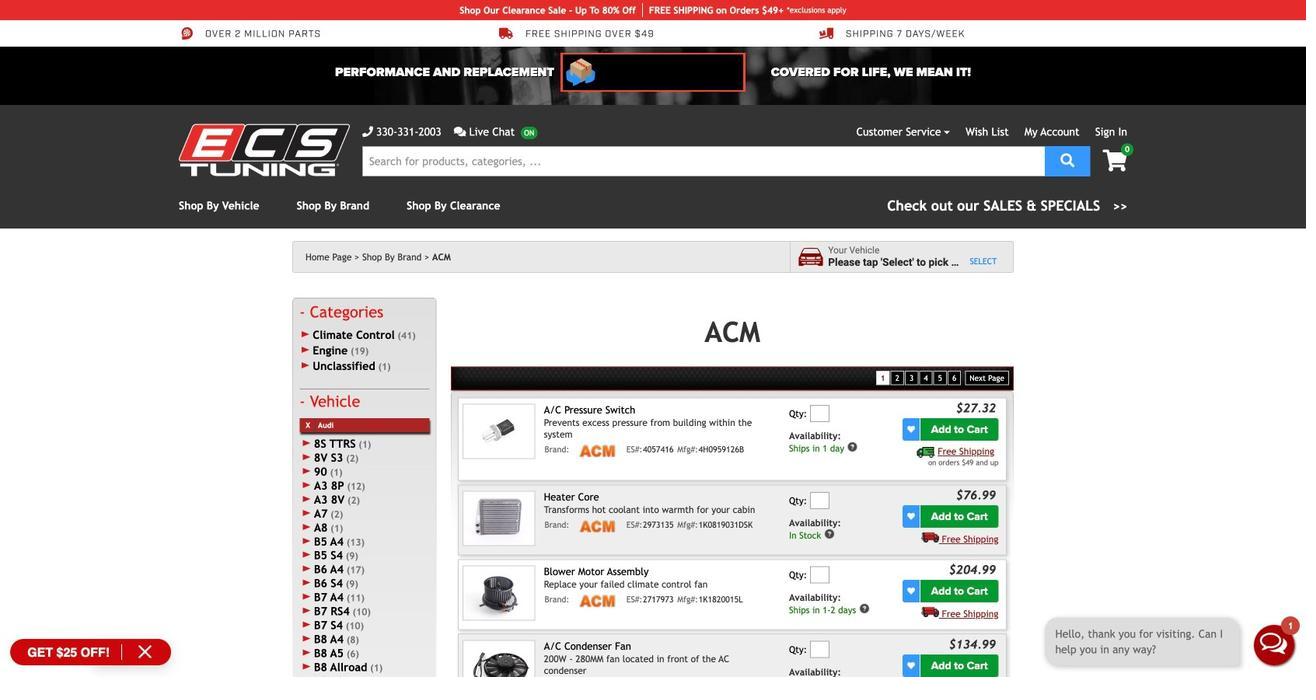 Task type: describe. For each thing, give the bounding box(es) containing it.
free shipping image
[[918, 447, 936, 458]]

es#4057416 - 4h0959126b - a/c pressure switch - prevents excess pressure from building within the system - acm - audi image
[[463, 404, 536, 459]]

lifetime replacement program banner image
[[561, 53, 746, 92]]

acm - corporate logo image for 'es#4057416 - 4h0959126b - a/c pressure switch - prevents excess pressure from building within the system - acm - audi' image
[[573, 445, 623, 458]]

acm - corporate logo image for es#2973135 - 1k0819031dsk - heater core - transforms hot coolant into warmth for your cabin - acm - audi volkswagen image
[[573, 520, 623, 534]]

free shipping image for es#2717973 - 1k1820015l - blower motor assembly - replace your failed climate control fan - acm - audi volkswagen image
[[922, 607, 940, 618]]

add to wish list image for free shipping image
[[908, 426, 916, 434]]

question sign image for free shipping image
[[848, 442, 859, 453]]

ecs tuning image
[[179, 124, 350, 176]]

acm - corporate logo image for es#2717973 - 1k1820015l - blower motor assembly - replace your failed climate control fan - acm - audi volkswagen image
[[573, 595, 623, 608]]

es#2973135 - 1k0819031dsk - heater core - transforms hot coolant into warmth for your cabin - acm - audi volkswagen image
[[463, 491, 536, 546]]

free shipping image for es#2973135 - 1k0819031dsk - heater core - transforms hot coolant into warmth for your cabin - acm - audi volkswagen image
[[922, 532, 940, 543]]



Task type: vqa. For each thing, say whether or not it's contained in the screenshot.
Add to Wish List Icon
yes



Task type: locate. For each thing, give the bounding box(es) containing it.
1 acm - corporate logo image from the top
[[573, 445, 623, 458]]

0 vertical spatial question sign image
[[848, 442, 859, 453]]

3 acm - corporate logo image from the top
[[573, 595, 623, 608]]

es#2717973 - 1k1820015l - blower motor assembly - replace your failed climate control fan - acm - audi volkswagen image
[[463, 566, 536, 621]]

2 free shipping image from the top
[[922, 607, 940, 618]]

2 horizontal spatial question sign image
[[859, 604, 870, 615]]

1 vertical spatial acm - corporate logo image
[[573, 520, 623, 534]]

search image
[[1061, 154, 1075, 168]]

es#514106 - 4b3959457 - a/c condenser fan - 200w - 280mm fan located in front of the ac condenser - acm - audi image
[[463, 641, 536, 678]]

1 horizontal spatial question sign image
[[848, 442, 859, 453]]

shopping cart image
[[1104, 150, 1128, 172]]

question sign image for es#2973135 - 1k0819031dsk - heater core - transforms hot coolant into warmth for your cabin - acm - audi volkswagen image's free shipping icon
[[824, 529, 835, 540]]

1 vertical spatial question sign image
[[824, 529, 835, 540]]

0 horizontal spatial question sign image
[[824, 529, 835, 540]]

1 add to wish list image from the top
[[908, 426, 916, 434]]

acm - corporate logo image
[[573, 445, 623, 458], [573, 520, 623, 534], [573, 595, 623, 608]]

2 vertical spatial add to wish list image
[[908, 662, 916, 670]]

2 vertical spatial question sign image
[[859, 604, 870, 615]]

add to wish list image
[[908, 513, 916, 521]]

add to wish list image
[[908, 426, 916, 434], [908, 588, 916, 596], [908, 662, 916, 670]]

0 vertical spatial add to wish list image
[[908, 426, 916, 434]]

2 vertical spatial acm - corporate logo image
[[573, 595, 623, 608]]

1 vertical spatial free shipping image
[[922, 607, 940, 618]]

1 vertical spatial add to wish list image
[[908, 588, 916, 596]]

1 free shipping image from the top
[[922, 532, 940, 543]]

question sign image for es#2717973 - 1k1820015l - blower motor assembly - replace your failed climate control fan - acm - audi volkswagen image's free shipping icon
[[859, 604, 870, 615]]

2 add to wish list image from the top
[[908, 588, 916, 596]]

Search text field
[[363, 146, 1046, 177]]

2 acm - corporate logo image from the top
[[573, 520, 623, 534]]

3 add to wish list image from the top
[[908, 662, 916, 670]]

None text field
[[810, 492, 830, 509], [810, 642, 830, 659], [810, 492, 830, 509], [810, 642, 830, 659]]

free shipping image
[[922, 532, 940, 543], [922, 607, 940, 618]]

comments image
[[454, 126, 466, 137]]

None text field
[[810, 405, 830, 422], [810, 567, 830, 584], [810, 405, 830, 422], [810, 567, 830, 584]]

add to wish list image for es#2717973 - 1k1820015l - blower motor assembly - replace your failed climate control fan - acm - audi volkswagen image's free shipping icon
[[908, 588, 916, 596]]

question sign image
[[848, 442, 859, 453], [824, 529, 835, 540], [859, 604, 870, 615]]

0 vertical spatial free shipping image
[[922, 532, 940, 543]]

0 vertical spatial acm - corporate logo image
[[573, 445, 623, 458]]

phone image
[[363, 126, 373, 137]]



